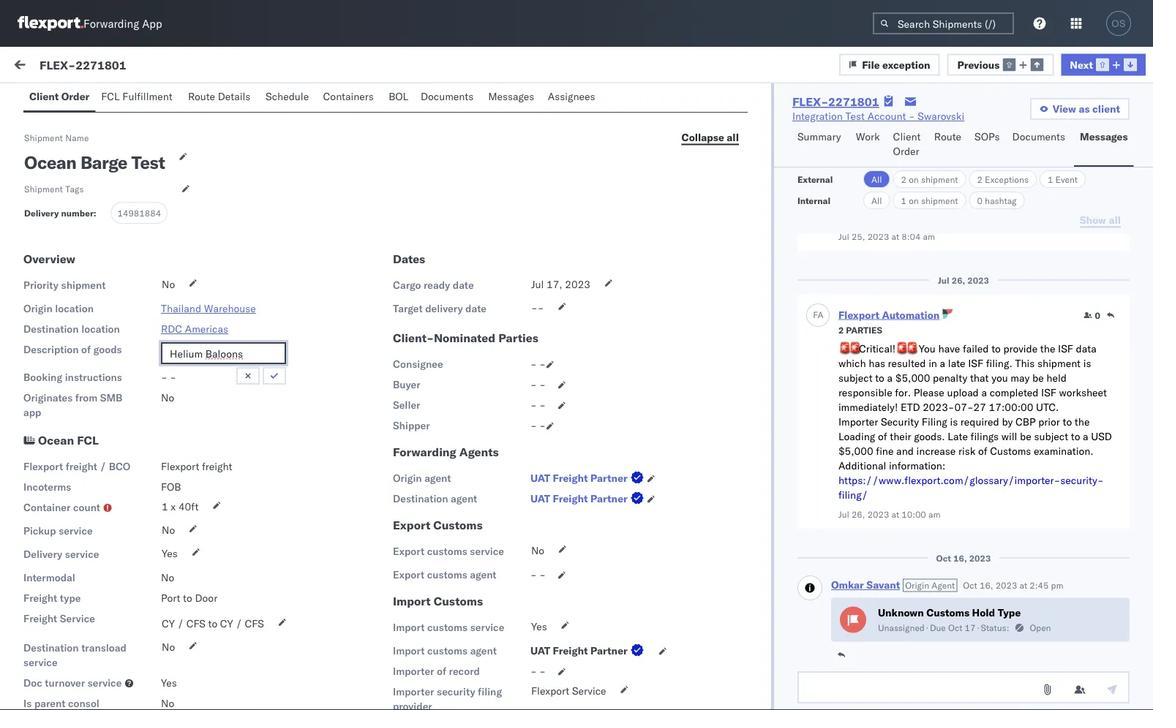 Task type: describe. For each thing, give the bounding box(es) containing it.
booking
[[23, 371, 62, 384]]

2 parties
[[838, 325, 882, 336]]

name
[[65, 132, 89, 143]]

documents for the right documents button
[[1012, 130, 1065, 143]]

examination.
[[1034, 445, 1093, 458]]

0 vertical spatial 2:45
[[463, 280, 485, 293]]

thailand warehouse link
[[161, 302, 256, 315]]

date for cargo ready date
[[453, 279, 474, 292]]

held
[[1046, 372, 1067, 385]]

f
[[813, 310, 818, 321]]

1 vertical spatial flex-2271801
[[792, 94, 879, 109]]

savant down partnership.
[[104, 254, 136, 266]]

yes for delivery service
[[162, 547, 178, 560]]

oct up 'target'
[[394, 280, 411, 293]]

to right port
[[183, 592, 192, 605]]

flex- up "automation"
[[898, 280, 929, 293]]

2 vertical spatial your
[[178, 323, 198, 335]]

all for 1
[[871, 195, 882, 206]]

data
[[1076, 343, 1097, 356]]

service down count
[[59, 525, 93, 537]]

0 horizontal spatial fcl
[[77, 433, 99, 448]]

2 cy from the left
[[220, 617, 233, 630]]

jul 26, 2023
[[938, 275, 989, 286]]

when
[[169, 293, 194, 306]]

uat freight partner link for origin agent
[[530, 471, 647, 486]]

1 oct 26, 2023, 2:44 pm pdt from the top
[[394, 375, 525, 388]]

customs for import customs service
[[427, 621, 468, 634]]

2 oct 26, 2023, 2:44 pm pdt from the top
[[394, 463, 525, 476]]

1 horizontal spatial $5,000
[[895, 372, 930, 385]]

1 for 1 event
[[1048, 174, 1053, 185]]

14981884
[[117, 207, 161, 218]]

2 2:44 from the top
[[463, 463, 485, 476]]

savant up the 14981884
[[104, 158, 136, 171]]

the inside that this may impact your delivery date. we appreciate your understanding with the status of
[[66, 337, 81, 350]]

a right in
[[940, 357, 945, 370]]

order for client order button to the left
[[61, 90, 89, 103]]

2 o from the top
[[48, 255, 54, 264]]

their
[[890, 431, 911, 443]]

- - for consignee
[[530, 358, 546, 371]]

customs for export customs service
[[427, 545, 467, 558]]

3 o s from the top
[[48, 350, 58, 359]]

forwarding for forwarding agents
[[393, 445, 456, 459]]

import customs agent
[[393, 645, 497, 657]]

f a
[[813, 310, 823, 321]]

penalty
[[933, 372, 967, 385]]

a down "resulted" at the right bottom
[[887, 372, 893, 385]]

1 o s from the top
[[48, 160, 58, 169]]

0 horizontal spatial client order
[[29, 90, 89, 103]]

and inside 🚨🚨critical!🚨🚨 you have failed to provide the isf data which has resulted in a late isf filing. this shipment is subject to a $5,000 penalty that you may be held responsible for. please upload a completed isf worksheet immediately! etd 2023-07-27 17:00:00 utc. importer security filing is required by cbp prior to the loading of their goods. late filings will be subject to a usd $5,000 fine and increase risk of customs examination. additional information: https://www.flexport.com/glossary/importer-security- filing/ jul 26, 2023 at 10:00 am
[[896, 445, 914, 458]]

related
[[899, 127, 930, 138]]

oct 16, 2023 at 2:45 pm
[[963, 581, 1063, 592]]

ocean for ocean fcl
[[38, 433, 74, 448]]

delayed.
[[44, 293, 83, 306]]

importer inside 🚨🚨critical!🚨🚨 you have failed to provide the isf data which has resulted in a late isf filing. this shipment is subject to a $5,000 penalty that you may be held responsible for. please upload a completed isf worksheet immediately! etd 2023-07-27 17:00:00 utc. importer security filing is required by cbp prior to the loading of their goods. late filings will be subject to a usd $5,000 fine and increase risk of customs examination. additional information: https://www.flexport.com/glossary/importer-security- filing/ jul 26, 2023 at 10:00 am
[[838, 416, 878, 429]]

this inside 🚨🚨critical!🚨🚨 you have failed to provide the isf data which has resulted in a late isf filing. this shipment is subject to a $5,000 penalty that you may be held responsible for. please upload a completed isf worksheet immediately! etd 2023-07-27 17:00:00 utc. importer security filing is required by cbp prior to the loading of their goods. late filings will be subject to a usd $5,000 fine and increase risk of customs examination. additional information: https://www.flexport.com/glossary/importer-security- filing/ jul 26, 2023 at 10:00 am
[[1015, 357, 1035, 370]]

at inside 🚨🚨critical!🚨🚨 you have failed to provide the isf data which has resulted in a late isf filing. this shipment is subject to a $5,000 penalty that you may be held responsible for. please upload a completed isf worksheet immediately! etd 2023-07-27 17:00:00 utc. importer security filing is required by cbp prior to the loading of their goods. late filings will be subject to a usd $5,000 fine and increase risk of customs examination. additional information: https://www.flexport.com/glossary/importer-security- filing/ jul 26, 2023 at 10:00 am
[[891, 509, 899, 520]]

2023 for oct 16, 2023 at 2:45 pm
[[995, 581, 1017, 592]]

external for external
[[797, 174, 833, 185]]

partnership.
[[86, 228, 143, 240]]

flexport automation
[[838, 309, 940, 322]]

2023 for jul 25, 2023 at 8:04 am
[[867, 231, 889, 242]]

26, down 'consignee'
[[413, 375, 429, 388]]

pm
[[1051, 581, 1063, 592]]

external for external (0)
[[23, 93, 62, 106]]

flex- up 8:04
[[898, 185, 929, 198]]

that inside 🚨🚨critical!🚨🚨 you have failed to provide the isf data which has resulted in a late isf filing. this shipment is subject to a $5,000 penalty that you may be held responsible for. please upload a completed isf worksheet immediately! etd 2023-07-27 17:00:00 utc. importer security filing is required by cbp prior to the loading of their goods. late filings will be subject to a usd $5,000 fine and increase risk of customs examination. additional information: https://www.flexport.com/glossary/importer-security- filing/ jul 26, 2023 at 10:00 am
[[970, 372, 989, 385]]

file exception
[[862, 58, 930, 71]]

location for destination location
[[81, 323, 120, 335]]

originates from smb app
[[23, 391, 122, 419]]

26, inside 🚨🚨critical!🚨🚨 you have failed to provide the isf data which has resulted in a late isf filing. this shipment is subject to a $5,000 penalty that you may be held responsible for. please upload a completed isf worksheet immediately! etd 2023-07-27 17:00:00 utc. importer security filing is required by cbp prior to the loading of their goods. late filings will be subject to a usd $5,000 fine and increase risk of customs examination. additional information: https://www.flexport.com/glossary/importer-security- filing/ jul 26, 2023 at 10:00 am
[[852, 509, 865, 520]]

agent up export customs
[[451, 492, 477, 505]]

oct up destination agent
[[394, 463, 411, 476]]

uat freight partner for destination agent
[[530, 492, 628, 505]]

route for route details
[[188, 90, 215, 103]]

container
[[23, 501, 71, 514]]

oct left "17"
[[948, 623, 962, 634]]

Enter description... text field
[[161, 342, 286, 364]]

prior
[[1038, 416, 1060, 429]]

flexport for flexport service
[[531, 685, 569, 698]]

0 horizontal spatial documents button
[[415, 83, 482, 112]]

resize handle column header for category
[[874, 122, 892, 511]]

at for jul 25, 2023 at 8:04 am
[[891, 231, 899, 242]]

agent up destination agent
[[425, 472, 451, 485]]

(0) for external (0)
[[65, 93, 84, 106]]

import customs service
[[393, 621, 504, 634]]

description of goods
[[23, 343, 122, 356]]

resize handle column header for related work item/shipment
[[1127, 122, 1144, 511]]

flex- up integration in the top of the page
[[792, 94, 828, 109]]

integration test account - swarovski
[[792, 110, 964, 123]]

customs for export customs
[[433, 518, 483, 533]]

0 horizontal spatial client order button
[[23, 83, 95, 112]]

x
[[171, 500, 176, 513]]

fcl inside fcl fulfillment "button"
[[101, 90, 120, 103]]

to up the filing.
[[991, 343, 1001, 356]]

are
[[61, 279, 76, 292]]

utc.
[[1036, 401, 1059, 414]]

0 horizontal spatial messages button
[[482, 83, 542, 112]]

customs inside 🚨🚨critical!🚨🚨 you have failed to provide the isf data which has resulted in a late isf filing. this shipment is subject to a $5,000 penalty that you may be held responsible for. please upload a completed isf worksheet immediately! etd 2023-07-27 17:00:00 utc. importer security filing is required by cbp prior to the loading of their goods. late filings will be subject to a usd $5,000 fine and increase risk of customs examination. additional information: https://www.flexport.com/glossary/importer-security- filing/ jul 26, 2023 at 10:00 am
[[990, 445, 1031, 458]]

schedule
[[266, 90, 309, 103]]

- - for seller
[[530, 399, 546, 412]]

3 uat freight partner from the top
[[530, 645, 628, 657]]

work for related
[[932, 127, 951, 138]]

list
[[215, 93, 233, 106]]

2 omkar savant from the top
[[71, 254, 136, 266]]

0 horizontal spatial we
[[44, 279, 59, 292]]

flex-2271801 link
[[792, 94, 879, 109]]

1 horizontal spatial 2:45
[[1030, 581, 1049, 592]]

2 pm from the top
[[488, 375, 503, 388]]

am inside 🚨🚨critical!🚨🚨 you have failed to provide the isf data which has resulted in a late isf filing. this shipment is subject to a $5,000 penalty that you may be held responsible for. please upload a completed isf worksheet immediately! etd 2023-07-27 17:00:00 utc. importer security filing is required by cbp prior to the loading of their goods. late filings will be subject to a usd $5,000 fine and increase risk of customs examination. additional information: https://www.flexport.com/glossary/importer-security- filing/ jul 26, 2023 at 10:00 am
[[928, 509, 940, 520]]

route details button
[[182, 83, 260, 112]]

a left usd on the right of page
[[1083, 431, 1088, 443]]

this inside the your shipment, delayed. this
[[86, 293, 106, 306]]

exception: (air recovery)
[[46, 374, 176, 387]]

parent
[[34, 697, 65, 710]]

bco
[[109, 460, 130, 473]]

service for freight service
[[60, 612, 95, 625]]

as for view
[[1079, 102, 1090, 115]]

of inside that this may impact your delivery date. we appreciate your understanding with the status of
[[116, 337, 125, 350]]

shipment tags
[[24, 183, 84, 194]]

service for doc turnover service
[[88, 677, 122, 690]]

great
[[85, 213, 109, 226]]

pdt for we
[[506, 280, 525, 293]]

work inside button
[[856, 130, 880, 143]]

1 horizontal spatial documents button
[[1006, 124, 1074, 167]]

a inside this is a great deal and with partnership.
[[77, 213, 82, 226]]

uat for destination agent
[[530, 492, 550, 505]]

1 horizontal spatial is
[[950, 416, 958, 429]]

that inside that this may impact your delivery date. we appreciate your understanding with the status of
[[149, 308, 167, 321]]

target delivery date
[[393, 302, 487, 315]]

2 vertical spatial yes
[[161, 677, 177, 690]]

integration test account - swarovski link
[[792, 109, 964, 124]]

to right prior
[[1063, 416, 1072, 429]]

internal for internal
[[797, 195, 830, 206]]

3 uat from the top
[[530, 645, 550, 657]]

10:00
[[902, 509, 926, 520]]

message for message
[[45, 127, 80, 138]]

forwarding app
[[83, 16, 162, 30]]

3 s from the top
[[54, 350, 58, 359]]

importer for flexport service
[[393, 686, 434, 698]]

2023 for jul 17, 2023
[[565, 278, 590, 291]]

previous
[[957, 58, 1000, 71]]

which
[[838, 357, 866, 370]]

3 omkar savant from the top
[[71, 349, 136, 361]]

1 cfs from the left
[[186, 617, 206, 630]]

savant up "unknown"
[[866, 579, 900, 592]]

jul inside 🚨🚨critical!🚨🚨 you have failed to provide the isf data which has resulted in a late isf filing. this shipment is subject to a $5,000 penalty that you may be held responsible for. please upload a completed isf worksheet immediately! etd 2023-07-27 17:00:00 utc. importer security filing is required by cbp prior to the loading of their goods. late filings will be subject to a usd $5,000 fine and increase risk of customs examination. additional information: https://www.flexport.com/glossary/importer-security- filing/ jul 26, 2023 at 10:00 am
[[838, 509, 849, 520]]

2 458574 from the top
[[929, 280, 967, 293]]

0 vertical spatial isf
[[1058, 343, 1073, 356]]

:
[[94, 208, 96, 219]]

order for bottommost client order button
[[893, 145, 919, 158]]

flexport freight / bco
[[23, 460, 130, 473]]

all
[[727, 131, 739, 143]]

0 vertical spatial delivery
[[425, 302, 463, 315]]

importer for - -
[[393, 665, 434, 678]]

security-
[[1060, 474, 1104, 487]]

flex- down "resulted" at the right bottom
[[898, 375, 929, 388]]

2 for on shipment
[[901, 174, 906, 185]]

2 for exceptions
[[977, 174, 983, 185]]

fulfillment
[[122, 90, 172, 103]]

of down filings
[[978, 445, 987, 458]]

internal (0) button
[[92, 86, 164, 115]]

0 horizontal spatial /
[[100, 460, 106, 473]]

partner for destination agent
[[590, 492, 628, 505]]

due
[[930, 623, 946, 634]]

oct right agent
[[963, 581, 977, 592]]

1 horizontal spatial be
[[1032, 372, 1044, 385]]

1 horizontal spatial 2271801
[[828, 94, 879, 109]]

jul for jul 25, 2023 at 8:04 am
[[838, 231, 849, 242]]

flex- right my
[[40, 57, 76, 72]]

rdc americas
[[161, 323, 228, 335]]

loading
[[838, 431, 875, 443]]

oct 26, 2023, 2:45 pm pdt
[[394, 280, 525, 293]]

that this may impact your delivery date. we appreciate your understanding with the status of
[[44, 308, 268, 350]]

please inside 🚨🚨critical!🚨🚨 you have failed to provide the isf data which has resulted in a late isf filing. this shipment is subject to a $5,000 penalty that you may be held responsible for. please upload a completed isf worksheet immediately! etd 2023-07-27 17:00:00 utc. importer security filing is required by cbp prior to the loading of their goods. late filings will be subject to a usd $5,000 fine and increase risk of customs examination. additional information: https://www.flexport.com/glossary/importer-security- filing/ jul 26, 2023 at 10:00 am
[[914, 387, 944, 399]]

occurs when unloading cargo expected. please
[[44, 293, 271, 321]]

importer security filing provider
[[393, 686, 502, 710]]

2 vertical spatial isf
[[1041, 387, 1056, 399]]

0 horizontal spatial be
[[1020, 431, 1031, 443]]

pm for @
[[488, 463, 503, 476]]

1 vertical spatial client order button
[[887, 124, 928, 167]]

1 for 1 on shipment
[[901, 195, 906, 206]]

resize handle column header for message
[[370, 122, 387, 511]]

delay
[[102, 388, 130, 401]]

route for route
[[934, 130, 961, 143]]

door
[[195, 592, 217, 605]]

3 partner from the top
[[590, 645, 628, 657]]

2 o s from the top
[[48, 255, 58, 264]]

of left goods
[[81, 343, 91, 356]]

record
[[449, 665, 480, 678]]

my work
[[15, 56, 80, 76]]

understanding
[[201, 323, 268, 335]]

service down pickup service
[[65, 548, 99, 561]]

2 horizontal spatial /
[[236, 617, 242, 630]]

1 horizontal spatial messages button
[[1074, 124, 1134, 167]]

07-
[[954, 401, 973, 414]]

2 resize handle column header from the left
[[622, 122, 640, 511]]

fcl fulfillment button
[[95, 83, 182, 112]]

freight type
[[23, 592, 81, 605]]

2 on shipment
[[901, 174, 958, 185]]

omkar savant origin agent
[[831, 579, 955, 592]]

savant up (air
[[104, 349, 136, 361]]

savant down the smb
[[104, 451, 136, 464]]

of up fine
[[878, 431, 887, 443]]

ocean for ocean barge test
[[24, 151, 76, 173]]

1 s from the top
[[54, 160, 58, 169]]

uat for origin agent
[[530, 472, 550, 485]]

(air
[[101, 374, 122, 387]]

consol
[[68, 697, 99, 710]]

0 horizontal spatial $5,000
[[838, 445, 873, 458]]

flexport for flexport freight
[[161, 460, 199, 473]]

1 horizontal spatial the
[[1040, 343, 1055, 356]]

1 horizontal spatial test
[[845, 110, 865, 123]]

2 s from the top
[[54, 255, 58, 264]]

client for client order button to the left
[[29, 90, 59, 103]]

delivery for delivery number :
[[24, 208, 59, 219]]

0 vertical spatial subject
[[838, 372, 873, 385]]

1 o from the top
[[48, 160, 54, 169]]

shipment up 1 on shipment
[[921, 174, 958, 185]]

2023 inside 🚨🚨critical!🚨🚨 you have failed to provide the isf data which has resulted in a late isf filing. this shipment is subject to a $5,000 penalty that you may be held responsible for. please upload a completed isf worksheet immediately! etd 2023-07-27 17:00:00 utc. importer security filing is required by cbp prior to the loading of their goods. late filings will be subject to a usd $5,000 fine and increase risk of customs examination. additional information: https://www.flexport.com/glossary/importer-security- filing/ jul 26, 2023 at 10:00 am
[[867, 509, 889, 520]]

booking instructions
[[23, 371, 122, 384]]

0 horizontal spatial 2271801
[[76, 57, 126, 72]]

pdt for @
[[506, 463, 525, 476]]

2023, for we
[[432, 280, 460, 293]]

appreciate
[[126, 323, 176, 335]]

2023, for @
[[432, 463, 460, 476]]

0 horizontal spatial isf
[[968, 357, 983, 370]]

you
[[919, 343, 936, 356]]

4 458574 from the top
[[929, 463, 967, 476]]

16, for oct 16, 2023
[[953, 553, 967, 564]]

0 vertical spatial am
[[923, 231, 935, 242]]

26, down forwarding agents
[[413, 463, 429, 476]]

ready
[[424, 279, 450, 292]]

26, up 'target'
[[413, 280, 429, 293]]

shipment inside 🚨🚨critical!🚨🚨 you have failed to provide the isf data which has resulted in a late isf filing. this shipment is subject to a $5,000 penalty that you may be held responsible for. please upload a completed isf worksheet immediately! etd 2023-07-27 17:00:00 utc. importer security filing is required by cbp prior to the loading of their goods. late filings will be subject to a usd $5,000 fine and increase risk of customs examination. additional information: https://www.flexport.com/glossary/importer-security- filing/ jul 26, 2023 at 10:00 am
[[1037, 357, 1081, 370]]

2023 for oct 16, 2023
[[969, 553, 991, 564]]

flex- down increase
[[898, 463, 929, 476]]

import for import customs
[[393, 594, 431, 609]]

@
[[44, 476, 52, 489]]

intermodal
[[23, 571, 75, 584]]

--
[[531, 301, 544, 314]]

delay:
[[227, 374, 256, 387]]

1 vertical spatial is
[[1083, 357, 1091, 370]]

to down door
[[208, 617, 217, 630]]

nominated
[[434, 331, 495, 345]]

- - for buyer
[[530, 378, 546, 391]]

partner for origin agent
[[590, 472, 628, 485]]

import for import work
[[109, 60, 139, 73]]

cargo ready date
[[393, 279, 474, 292]]

increase
[[916, 445, 956, 458]]

origin location
[[23, 302, 94, 315]]

we inside that this may impact your delivery date. we appreciate your understanding with the status of
[[109, 323, 124, 335]]

1 2:44 from the top
[[463, 375, 485, 388]]

16, for oct 16, 2023 at 2:45 pm
[[980, 581, 993, 592]]

3 458574 from the top
[[929, 375, 967, 388]]

account
[[867, 110, 906, 123]]

export for export customs service
[[393, 545, 424, 558]]

assignees
[[548, 90, 595, 103]]

shipment down rdc
[[150, 337, 194, 350]]

agent down export customs service
[[470, 568, 496, 581]]

shipment down 2 on shipment
[[921, 195, 958, 206]]



Task type: vqa. For each thing, say whether or not it's contained in the screenshot.


Task type: locate. For each thing, give the bounding box(es) containing it.
flexport. image
[[18, 16, 83, 31]]

that up appreciate
[[149, 308, 167, 321]]

all up jul 25, 2023 at 8:04 am on the top of page
[[871, 195, 882, 206]]

4 omkar savant from the top
[[71, 451, 136, 464]]

please up date.
[[92, 308, 123, 321]]

1 all from the top
[[871, 174, 882, 185]]

service for import customs service
[[470, 621, 504, 634]]

1 resize handle column header from the left
[[370, 122, 387, 511]]

0 vertical spatial client
[[29, 90, 59, 103]]

shipment for shipment tags
[[24, 183, 63, 194]]

pm for we
[[488, 280, 503, 293]]

1 horizontal spatial may
[[1011, 372, 1030, 385]]

4 o from the top
[[48, 453, 54, 462]]

2023 down filing/
[[867, 509, 889, 520]]

omkar savant up tags
[[71, 158, 136, 171]]

flexport
[[838, 309, 879, 322], [23, 460, 63, 473], [161, 460, 199, 473], [531, 685, 569, 698]]

messages
[[488, 90, 534, 103], [1080, 130, 1128, 143]]

0 for 0
[[1095, 310, 1100, 321]]

1 vertical spatial service
[[572, 685, 606, 698]]

please inside occurs when unloading cargo expected. please
[[92, 308, 123, 321]]

https://www.flexport.com/glossary/importer-
[[838, 474, 1060, 487]]

am right 8:04
[[923, 231, 935, 242]]

messages for messages button to the left
[[488, 90, 534, 103]]

1 shipment from the top
[[24, 132, 63, 143]]

1 vertical spatial messages button
[[1074, 124, 1134, 167]]

1 horizontal spatial client
[[893, 130, 921, 143]]

o s up the booking
[[48, 350, 58, 359]]

work up the external (0)
[[42, 56, 80, 76]]

2023,
[[432, 280, 460, 293], [432, 375, 460, 388], [432, 463, 460, 476]]

1 uat from the top
[[530, 472, 550, 485]]

oct up agent
[[936, 553, 951, 564]]

importer of record
[[393, 665, 480, 678]]

shipment up 'delivery number :'
[[24, 183, 63, 194]]

service up import customs agent
[[470, 621, 504, 634]]

1 vertical spatial work
[[856, 130, 880, 143]]

0 vertical spatial 16,
[[953, 553, 967, 564]]

2 up 1 on shipment
[[901, 174, 906, 185]]

4 s from the top
[[54, 453, 58, 462]]

of down import customs agent
[[437, 665, 446, 678]]

that left you
[[970, 372, 989, 385]]

unassigned due oct 17
[[878, 623, 976, 634]]

1 vertical spatial fcl
[[77, 433, 99, 448]]

0 horizontal spatial is
[[66, 213, 74, 226]]

terminal
[[259, 374, 302, 387]]

o up priority
[[48, 255, 54, 264]]

1 all button from the top
[[863, 170, 890, 188]]

1 vertical spatial external
[[797, 174, 833, 185]]

freight for flexport freight
[[202, 460, 232, 473]]

0 vertical spatial uat freight partner link
[[530, 471, 647, 486]]

0 vertical spatial pdt
[[506, 280, 525, 293]]

0 vertical spatial documents button
[[415, 83, 482, 112]]

smb
[[100, 391, 122, 404]]

incoterms
[[23, 481, 71, 493]]

4 o s from the top
[[48, 453, 58, 462]]

is inside this is a great deal and with partnership.
[[66, 213, 74, 226]]

all button up jul 25, 2023 at 8:04 am on the top of page
[[863, 192, 890, 209]]

client
[[1092, 102, 1120, 115]]

1 2023, from the top
[[432, 280, 460, 293]]

o up the booking
[[48, 350, 54, 359]]

3 pdt from the top
[[506, 463, 525, 476]]

with inside that this may impact your delivery date. we appreciate your understanding with the status of
[[44, 337, 64, 350]]

0 horizontal spatial 2
[[838, 325, 844, 336]]

26, up 'have'
[[952, 275, 965, 286]]

0 vertical spatial flex-2271801
[[40, 57, 126, 72]]

1 pdt from the top
[[506, 280, 525, 293]]

and inside this is a great deal and with partnership.
[[134, 213, 151, 226]]

0 vertical spatial that
[[149, 308, 167, 321]]

1 horizontal spatial client order button
[[887, 124, 928, 167]]

import for import customs service
[[393, 621, 425, 634]]

- - for shipper
[[530, 419, 546, 432]]

your
[[162, 279, 183, 292], [246, 308, 266, 321], [178, 323, 198, 335]]

shipment left name
[[24, 132, 63, 143]]

1 horizontal spatial service
[[572, 685, 606, 698]]

customs for unknown customs hold type
[[926, 607, 970, 619]]

0 vertical spatial uat
[[530, 472, 550, 485]]

2023 for jul 26, 2023
[[967, 275, 989, 286]]

0 vertical spatial route
[[188, 90, 215, 103]]

2023, up target delivery date
[[432, 280, 460, 293]]

1 exception: from the top
[[46, 184, 98, 196]]

status:
[[981, 623, 1009, 634]]

2 shipment from the top
[[24, 183, 63, 194]]

import inside button
[[109, 60, 139, 73]]

2 2023, from the top
[[432, 375, 460, 388]]

exception: for exception: (air recovery)
[[46, 374, 98, 387]]

messages down client
[[1080, 130, 1128, 143]]

import for import customs agent
[[393, 645, 425, 657]]

1 partner from the top
[[590, 472, 628, 485]]

(0)
[[65, 93, 84, 106], [137, 93, 156, 106]]

previous button
[[947, 54, 1054, 76]]

1 on from the top
[[909, 174, 919, 185]]

originates
[[23, 391, 73, 404]]

2 export from the top
[[393, 545, 424, 558]]

(0) inside 'internal (0)' button
[[137, 93, 156, 106]]

work for my
[[42, 56, 80, 76]]

4 resize handle column header from the left
[[1127, 122, 1144, 511]]

o down ocean fcl
[[48, 453, 54, 462]]

1 pm from the top
[[488, 280, 503, 293]]

1 vertical spatial origin
[[393, 472, 422, 485]]

on down 2 on shipment
[[909, 195, 919, 206]]

1 vertical spatial test
[[131, 151, 165, 173]]

overview
[[23, 252, 75, 266]]

expected.
[[44, 308, 89, 321]]

0 vertical spatial work
[[42, 56, 80, 76]]

0 horizontal spatial (0)
[[65, 93, 84, 106]]

1 horizontal spatial as
[[235, 337, 245, 350]]

2 vertical spatial importer
[[393, 686, 434, 698]]

0 vertical spatial destination
[[23, 323, 79, 335]]

1 (0) from the left
[[65, 93, 84, 106]]

2 horizontal spatial is
[[1083, 357, 1091, 370]]

etd
[[901, 401, 920, 414]]

delivery service
[[23, 548, 99, 561]]

1 down 2 on shipment
[[901, 195, 906, 206]]

internal for internal (0)
[[98, 93, 134, 106]]

flexport for flexport automation
[[838, 309, 879, 322]]

1 vertical spatial yes
[[531, 620, 547, 633]]

resize handle column header
[[370, 122, 387, 511], [622, 122, 640, 511], [874, 122, 892, 511], [1127, 122, 1144, 511]]

app
[[142, 16, 162, 30]]

16, up agent
[[953, 553, 967, 564]]

destination agent
[[393, 492, 477, 505]]

client-nominated parties
[[393, 331, 538, 345]]

you
[[991, 372, 1008, 385]]

freight for flexport freight / bco
[[66, 460, 97, 473]]

jul left 25,
[[838, 231, 849, 242]]

export for export customs agent
[[393, 568, 424, 581]]

1 omkar savant from the top
[[71, 158, 136, 171]]

0 horizontal spatial test
[[131, 151, 165, 173]]

documents right "bol" button
[[421, 90, 474, 103]]

route left list
[[188, 90, 215, 103]]

isf down the failed
[[968, 357, 983, 370]]

1 for 1 x 40ft
[[162, 500, 168, 513]]

origin for origin location
[[23, 302, 52, 315]]

on for 1
[[909, 195, 919, 206]]

your inside the your shipment, delayed. this
[[162, 279, 183, 292]]

0 up data
[[1095, 310, 1100, 321]]

2 vertical spatial export
[[393, 568, 424, 581]]

this inside this is a great deal and with partnership.
[[44, 213, 64, 226]]

1 vertical spatial isf
[[968, 357, 983, 370]]

0 horizontal spatial freight
[[66, 460, 97, 473]]

flexport up @
[[23, 460, 63, 473]]

internal (0)
[[98, 93, 156, 106]]

doc turnover service
[[23, 677, 122, 690]]

customs
[[427, 545, 467, 558], [427, 568, 467, 581], [427, 621, 468, 634], [427, 645, 468, 657]]

is up the late
[[950, 416, 958, 429]]

(0) for internal (0)
[[137, 93, 156, 106]]

0 vertical spatial client order button
[[23, 83, 95, 112]]

partner
[[590, 472, 628, 485], [590, 492, 628, 505], [590, 645, 628, 657]]

2023, down forwarding agents
[[432, 463, 460, 476]]

internal inside 'internal (0)' button
[[98, 93, 134, 106]]

2 (0) from the left
[[137, 93, 156, 106]]

1 vertical spatial pm
[[488, 375, 503, 388]]

flexport service
[[531, 685, 606, 698]]

0 vertical spatial order
[[61, 90, 89, 103]]

3 flex- 458574 from the top
[[898, 375, 967, 388]]

2 flex- 458574 from the top
[[898, 280, 967, 293]]

1 vertical spatial location
[[81, 323, 120, 335]]

2 cfs from the left
[[245, 617, 264, 630]]

2 vertical spatial partner
[[590, 645, 628, 657]]

forwarding agents
[[393, 445, 499, 459]]

sops button
[[969, 124, 1006, 167]]

8:04
[[902, 231, 921, 242]]

1 left the event
[[1048, 174, 1053, 185]]

3 pm from the top
[[488, 463, 503, 476]]

import down the export customs agent at the bottom left of the page
[[393, 594, 431, 609]]

1 uat freight partner from the top
[[530, 472, 628, 485]]

shipment as soon as possible.
[[150, 337, 290, 350]]

2 uat freight partner link from the top
[[530, 492, 647, 506]]

oct 26, 2023, 2:44 pm pdt
[[394, 375, 525, 388], [394, 463, 525, 476]]

may up rdc americas link
[[190, 308, 209, 321]]

as down understanding on the top of page
[[235, 337, 245, 350]]

o s down ocean fcl
[[48, 453, 58, 462]]

jul for jul 17, 2023
[[531, 278, 544, 291]]

destination for destination location
[[23, 323, 79, 335]]

to down 'has'
[[875, 372, 884, 385]]

your up when
[[162, 279, 183, 292]]

fcl left fulfillment
[[101, 90, 120, 103]]

service
[[60, 612, 95, 625], [572, 685, 606, 698]]

shipment up held
[[1037, 357, 1081, 370]]

barge
[[80, 151, 127, 173]]

0 horizontal spatial and
[[134, 213, 151, 226]]

2 all from the top
[[871, 195, 882, 206]]

1 export from the top
[[393, 518, 430, 533]]

exception: up availability
[[46, 374, 98, 387]]

1 vertical spatial subject
[[1034, 431, 1068, 443]]

message left list
[[170, 93, 213, 106]]

location for origin location
[[55, 302, 94, 315]]

message inside button
[[170, 93, 213, 106]]

0 horizontal spatial cfs
[[186, 617, 206, 630]]

1 vertical spatial this
[[86, 293, 106, 306]]

origin down priority
[[23, 302, 52, 315]]

swarovski
[[918, 110, 964, 123]]

jul
[[838, 231, 849, 242], [938, 275, 949, 286], [531, 278, 544, 291], [838, 509, 849, 520]]

on up 1 on shipment
[[909, 174, 919, 185]]

to up examination.
[[1071, 431, 1080, 443]]

1 left x
[[162, 500, 168, 513]]

1 vertical spatial at
[[891, 509, 899, 520]]

1 vertical spatial oct 26, 2023, 2:44 pm pdt
[[394, 463, 525, 476]]

1 cy from the left
[[162, 617, 175, 630]]

0 for 0 hashtag
[[977, 195, 983, 206]]

0 vertical spatial internal
[[98, 93, 134, 106]]

uat freight partner link for destination agent
[[530, 492, 647, 506]]

1 vertical spatial delivery
[[44, 323, 80, 335]]

the down worksheet
[[1075, 416, 1090, 429]]

customs up "import customs service"
[[434, 594, 483, 609]]

delivery for delivery service
[[23, 548, 62, 561]]

is down data
[[1083, 357, 1091, 370]]

(0) inside the external (0) button
[[65, 93, 84, 106]]

0 vertical spatial 0
[[977, 195, 983, 206]]

omkar
[[71, 158, 102, 171], [71, 254, 102, 266], [71, 349, 102, 361], [71, 451, 102, 464], [831, 579, 864, 592]]

with inside this is a great deal and with partnership.
[[154, 213, 174, 226]]

messages left assignees
[[488, 90, 534, 103]]

1 uat freight partner link from the top
[[530, 471, 647, 486]]

0 horizontal spatial cy
[[162, 617, 175, 630]]

customs for export customs agent
[[427, 568, 467, 581]]

2 all button from the top
[[863, 192, 890, 209]]

the down "destination location"
[[66, 337, 81, 350]]

may inside that this may impact your delivery date. we appreciate your understanding with the status of
[[190, 308, 209, 321]]

deal
[[111, 213, 131, 226]]

1 vertical spatial 2:45
[[1030, 581, 1049, 592]]

delivery number :
[[24, 208, 96, 219]]

s up shipment tags on the left of page
[[54, 160, 58, 169]]

0 horizontal spatial with
[[44, 337, 64, 350]]

type
[[60, 592, 81, 605]]

flexport freight
[[161, 460, 232, 473]]

0 horizontal spatial the
[[66, 337, 81, 350]]

agent up record
[[470, 645, 497, 657]]

3 2023, from the top
[[432, 463, 460, 476]]

25,
[[852, 231, 865, 242]]

work inside button
[[142, 60, 166, 73]]

3 o from the top
[[48, 350, 54, 359]]

open
[[1030, 623, 1051, 634]]

upload
[[947, 387, 979, 399]]

port to door
[[161, 592, 217, 605]]

Search Shipments (/) text field
[[873, 12, 1014, 34]]

1 horizontal spatial delivery
[[425, 302, 463, 315]]

shipper
[[393, 419, 430, 432]]

1 horizontal spatial client order
[[893, 130, 921, 158]]

- - for importer of record
[[530, 665, 546, 678]]

service for flexport service
[[572, 685, 606, 698]]

2 on from the top
[[909, 195, 919, 206]]

uat freight partner for origin agent
[[530, 472, 628, 485]]

with down "destination location"
[[44, 337, 64, 350]]

flexport for flexport freight / bco
[[23, 460, 63, 473]]

0 horizontal spatial client
[[29, 90, 59, 103]]

location up "destination location"
[[55, 302, 94, 315]]

this down notifying
[[86, 293, 106, 306]]

client for bottommost client order button
[[893, 130, 921, 143]]

2 vertical spatial origin
[[905, 581, 929, 592]]

4 flex- 458574 from the top
[[898, 463, 967, 476]]

origin for origin agent
[[393, 472, 422, 485]]

3 export from the top
[[393, 568, 424, 581]]

late
[[948, 431, 968, 443]]

1 horizontal spatial /
[[177, 617, 184, 630]]

security
[[881, 416, 919, 429]]

route button
[[928, 124, 969, 167]]

exception: for exception:
[[46, 184, 98, 196]]

order inside client order
[[893, 145, 919, 158]]

integration
[[792, 110, 843, 123]]

2271801 up the integration test account - swarovski
[[828, 94, 879, 109]]

a left :
[[77, 213, 82, 226]]

17,
[[546, 278, 562, 291]]

date.
[[83, 323, 106, 335]]

on for 2
[[909, 174, 919, 185]]

may inside 🚨🚨critical!🚨🚨 you have failed to provide the isf data which has resulted in a late isf filing. this shipment is subject to a $5,000 penalty that you may be held responsible for. please upload a completed isf worksheet immediately! etd 2023-07-27 17:00:00 utc. importer security filing is required by cbp prior to the loading of their goods. late filings will be subject to a usd $5,000 fine and increase risk of customs examination. additional information: https://www.flexport.com/glossary/importer-security- filing/ jul 26, 2023 at 10:00 am
[[1011, 372, 1030, 385]]

may up completed
[[1011, 372, 1030, 385]]

1 vertical spatial 2:44
[[463, 463, 485, 476]]

1 vertical spatial your
[[246, 308, 266, 321]]

completed
[[990, 387, 1039, 399]]

flex-2271801 up integration in the top of the page
[[792, 94, 879, 109]]

a up 27
[[981, 387, 987, 399]]

0 vertical spatial at
[[891, 231, 899, 242]]

2 horizontal spatial the
[[1075, 416, 1090, 429]]

export for export customs
[[393, 518, 430, 533]]

shipment up delayed.
[[61, 279, 106, 292]]

importer inside importer security filing provider
[[393, 686, 434, 698]]

0 inside button
[[1095, 310, 1100, 321]]

uat freight partner link
[[530, 471, 647, 486], [530, 492, 647, 506]]

1 vertical spatial internal
[[797, 195, 830, 206]]

1 vertical spatial with
[[44, 337, 64, 350]]

notifying
[[78, 279, 119, 292]]

all button for 1
[[863, 192, 890, 209]]

1 freight from the left
[[66, 460, 97, 473]]

origin inside omkar savant origin agent
[[905, 581, 929, 592]]

destination down freight service
[[23, 642, 79, 654]]

customs up importer of record
[[427, 645, 468, 657]]

all button for 2
[[863, 170, 890, 188]]

s
[[54, 160, 58, 169], [54, 255, 58, 264], [54, 350, 58, 359], [54, 453, 58, 462]]

agents
[[459, 445, 499, 459]]

external inside the external (0) button
[[23, 93, 62, 106]]

0 vertical spatial your
[[162, 279, 183, 292]]

delivery down expected.
[[44, 323, 80, 335]]

order down my work
[[61, 90, 89, 103]]

0 vertical spatial importer
[[838, 416, 878, 429]]

pickup
[[23, 525, 56, 537]]

0 vertical spatial fcl
[[101, 90, 120, 103]]

ocean
[[24, 151, 76, 173], [38, 433, 74, 448]]

ocean up flexport freight / bco
[[38, 433, 74, 448]]

pm up parties
[[488, 280, 503, 293]]

message list
[[170, 93, 233, 106]]

work button
[[850, 124, 887, 167]]

1 vertical spatial $5,000
[[838, 445, 873, 458]]

external down my work
[[23, 93, 62, 106]]

2271801
[[76, 57, 126, 72], [828, 94, 879, 109]]

3 resize handle column header from the left
[[874, 122, 892, 511]]

- - for export customs agent
[[530, 568, 546, 581]]

forwarding for forwarding app
[[83, 16, 139, 30]]

date for target delivery date
[[465, 302, 487, 315]]

2 horizontal spatial this
[[1015, 357, 1035, 370]]

1 458574 from the top
[[929, 185, 967, 198]]

- -
[[530, 358, 546, 371], [161, 371, 176, 384], [530, 378, 546, 391], [530, 399, 546, 412], [530, 419, 546, 432], [530, 568, 546, 581], [530, 665, 546, 678]]

s down ocean fcl
[[54, 453, 58, 462]]

transload
[[81, 642, 127, 654]]

1 horizontal spatial and
[[896, 445, 914, 458]]

omkar savant up 'instructions'
[[71, 349, 136, 361]]

0 horizontal spatial this
[[44, 213, 64, 226]]

all for 2
[[871, 174, 882, 185]]

route
[[188, 90, 215, 103], [934, 130, 961, 143]]

flexport right filing
[[531, 685, 569, 698]]

export
[[393, 518, 430, 533], [393, 545, 424, 558], [393, 568, 424, 581]]

documents for the leftmost documents button
[[421, 90, 474, 103]]

instructions
[[65, 371, 122, 384]]

ocean down shipment name
[[24, 151, 76, 173]]

oct
[[394, 280, 411, 293], [394, 375, 411, 388], [394, 463, 411, 476], [936, 553, 951, 564], [963, 581, 977, 592], [948, 623, 962, 634]]

service for destination transload service
[[23, 656, 58, 669]]

1 horizontal spatial subject
[[1034, 431, 1068, 443]]

destination inside destination transload service
[[23, 642, 79, 654]]

1 vertical spatial uat freight partner
[[530, 492, 628, 505]]

message down the external (0) button
[[45, 127, 80, 138]]

as inside button
[[1079, 102, 1090, 115]]

2 inside 2 parties button
[[838, 325, 844, 336]]

oct down 'consignee'
[[394, 375, 411, 388]]

0 horizontal spatial please
[[92, 308, 123, 321]]

2 vertical spatial this
[[1015, 357, 1035, 370]]

service inside destination transload service
[[23, 656, 58, 669]]

shipment for shipment name
[[24, 132, 63, 143]]

0 horizontal spatial origin
[[23, 302, 52, 315]]

message for message list
[[170, 93, 213, 106]]

2 exception: from the top
[[46, 374, 98, 387]]

service up the export customs agent at the bottom left of the page
[[470, 545, 504, 558]]

freight service
[[23, 612, 95, 625]]

2:44 down client-nominated parties
[[463, 375, 485, 388]]

work
[[42, 56, 80, 76], [932, 127, 951, 138]]

delivery inside that this may impact your delivery date. we appreciate your understanding with the status of
[[44, 323, 80, 335]]

o s up "priority shipment"
[[48, 255, 58, 264]]

2 uat freight partner from the top
[[530, 492, 628, 505]]

americas
[[185, 323, 228, 335]]

destination transload service
[[23, 642, 127, 669]]

import
[[109, 60, 139, 73], [393, 594, 431, 609], [393, 621, 425, 634], [393, 645, 425, 657]]

all button down the work button
[[863, 170, 890, 188]]

0 vertical spatial test
[[845, 110, 865, 123]]

None text field
[[797, 672, 1130, 704]]

yes for import customs service
[[531, 620, 547, 633]]

1 flex- 458574 from the top
[[898, 185, 967, 198]]

2 left exceptions
[[977, 174, 983, 185]]

messages button
[[482, 83, 542, 112], [1074, 124, 1134, 167]]

0 vertical spatial be
[[1032, 372, 1044, 385]]

2 pdt from the top
[[506, 375, 525, 388]]

2
[[901, 174, 906, 185], [977, 174, 983, 185], [838, 325, 844, 336]]

2 uat from the top
[[530, 492, 550, 505]]

client down my work
[[29, 90, 59, 103]]

be
[[1032, 372, 1044, 385], [1020, 431, 1031, 443]]

2 partner from the top
[[590, 492, 628, 505]]

o s up shipment tags on the left of page
[[48, 160, 58, 169]]

destination for destination transload service
[[23, 642, 79, 654]]

origin agent
[[393, 472, 451, 485]]

0 horizontal spatial external
[[23, 93, 62, 106]]

0 vertical spatial 2:44
[[463, 375, 485, 388]]

import work button
[[103, 47, 172, 86]]

hold
[[972, 607, 995, 619]]

as for shipment
[[196, 337, 207, 350]]

is
[[23, 697, 32, 710]]

availability
[[44, 388, 100, 401]]

1 horizontal spatial work
[[856, 130, 880, 143]]

2 vertical spatial 2023,
[[432, 463, 460, 476]]

client order
[[29, 90, 89, 103], [893, 130, 921, 158]]

test down flex-2271801 link
[[845, 110, 865, 123]]

0 vertical spatial on
[[909, 174, 919, 185]]

1 vertical spatial client
[[893, 130, 921, 143]]

0 vertical spatial with
[[154, 213, 174, 226]]

is parent consol
[[23, 697, 99, 710]]

dates
[[393, 252, 425, 266]]

0 horizontal spatial work
[[142, 60, 166, 73]]

0 vertical spatial 2023,
[[432, 280, 460, 293]]

service for export customs service
[[470, 545, 504, 558]]

customs for import customs
[[434, 594, 483, 609]]

2 freight from the left
[[202, 460, 232, 473]]

1 horizontal spatial route
[[934, 130, 961, 143]]

seller
[[393, 399, 420, 412]]

messages for the right messages button
[[1080, 130, 1128, 143]]

458574 down increase
[[929, 463, 967, 476]]

jul for jul 26, 2023
[[938, 275, 949, 286]]

isf up the utc.
[[1041, 387, 1056, 399]]

0 horizontal spatial work
[[42, 56, 80, 76]]

fine
[[876, 445, 894, 458]]

destination for destination agent
[[393, 492, 448, 505]]



